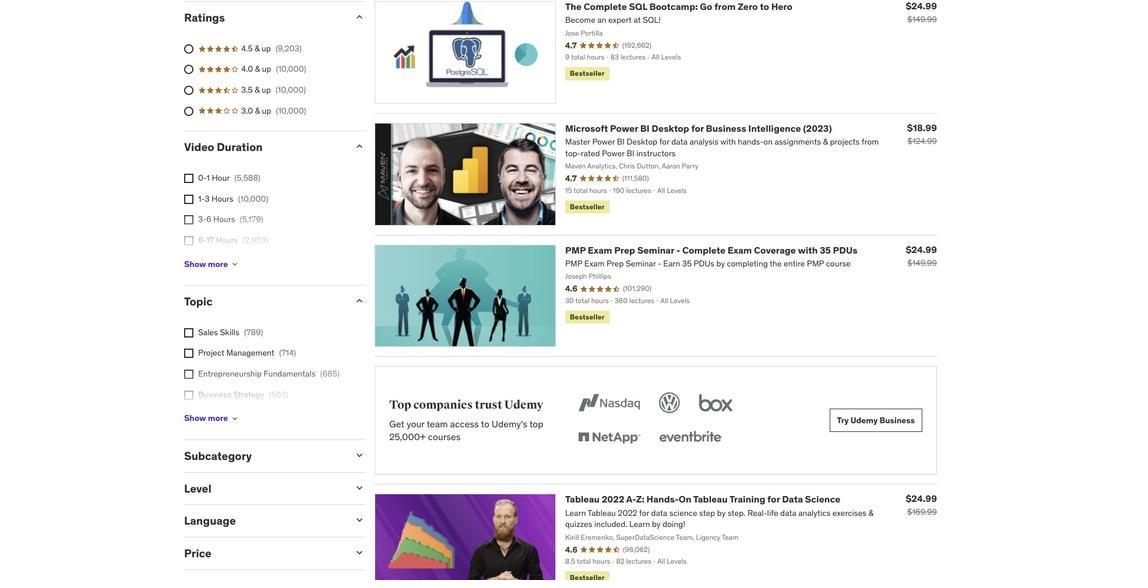 Task type: describe. For each thing, give the bounding box(es) containing it.
zero
[[738, 1, 758, 12]]

4.0 & up (10,000)
[[241, 64, 306, 74]]

$149.99 for the complete sql bootcamp: go from zero to hero
[[908, 14, 938, 25]]

price button
[[184, 546, 345, 560]]

2 vertical spatial business
[[880, 415, 915, 426]]

nasdaq image
[[576, 390, 643, 416]]

1 exam from the left
[[588, 244, 613, 256]]

show more for topic
[[184, 413, 228, 424]]

3.5 & up (10,000)
[[241, 85, 306, 95]]

subcategory
[[184, 449, 252, 463]]

intelligence
[[749, 122, 802, 134]]

the
[[566, 1, 582, 12]]

0 vertical spatial complete
[[584, 1, 627, 12]]

video duration button
[[184, 140, 345, 154]]

trust
[[475, 398, 503, 412]]

price
[[184, 546, 212, 560]]

microsoft power bi desktop for business intelligence (2023) link
[[566, 122, 832, 134]]

$24.99 $149.99 for the complete sql bootcamp: go from zero to hero
[[906, 0, 938, 25]]

prep
[[615, 244, 636, 256]]

0-1 hour (5,588)
[[198, 173, 261, 183]]

(5,588)
[[235, 173, 261, 183]]

language button
[[184, 514, 345, 528]]

small image for level
[[354, 482, 366, 494]]

6-
[[198, 235, 206, 245]]

a-
[[627, 494, 636, 505]]

17
[[206, 235, 214, 245]]

small image for subcategory
[[354, 449, 366, 461]]

box image
[[697, 390, 736, 416]]

show for topic
[[184, 413, 206, 424]]

0 vertical spatial to
[[760, 1, 770, 12]]

skills for communication
[[258, 410, 277, 420]]

3-6 hours (5,179)
[[198, 214, 263, 225]]

6
[[206, 214, 211, 225]]

training
[[730, 494, 766, 505]]

top
[[389, 398, 411, 412]]

up for 3.0 & up
[[262, 105, 271, 116]]

3.0
[[241, 105, 253, 116]]

tableau 2022 a-z: hands-on tableau training for data science
[[566, 494, 841, 505]]

strategy
[[233, 389, 264, 400]]

2 exam from the left
[[728, 244, 752, 256]]

show more button for topic
[[184, 407, 240, 430]]

up for 4.5 & up
[[262, 43, 271, 54]]

$124.99
[[908, 136, 938, 146]]

show more button for video duration
[[184, 252, 240, 276]]

entrepreneurship fundamentals (685)
[[198, 368, 340, 379]]

small image for language
[[354, 514, 366, 526]]

& for 3.5
[[255, 85, 260, 95]]

(503)
[[269, 389, 288, 400]]

0 horizontal spatial business
[[198, 389, 231, 400]]

xsmall image for sales skills
[[184, 328, 194, 337]]

hour
[[212, 173, 230, 183]]

$24.99 $169.99
[[906, 493, 938, 517]]

microsoft power bi desktop for business intelligence (2023)
[[566, 122, 832, 134]]

4.0
[[241, 64, 253, 74]]

$18.99
[[908, 122, 938, 133]]

small image for video duration
[[354, 141, 366, 152]]

desktop
[[652, 122, 690, 134]]

subcategory button
[[184, 449, 345, 463]]

try udemy business link
[[830, 409, 923, 432]]

1-3 hours (10,000)
[[198, 193, 269, 204]]

try udemy business
[[838, 415, 915, 426]]

$169.99
[[908, 507, 938, 517]]

up for 4.0 & up
[[262, 64, 271, 74]]

top companies trust udemy get your team access to udemy's top 25,000+ courses
[[389, 398, 544, 443]]

3.0 & up (10,000)
[[241, 105, 306, 116]]

pmp exam prep seminar - complete exam coverage with 35 pdus
[[566, 244, 858, 256]]

1 tableau from the left
[[566, 494, 600, 505]]

hands-
[[647, 494, 679, 505]]

project
[[198, 348, 224, 358]]

1
[[207, 173, 210, 183]]

$24.99 $149.99 for pmp exam prep seminar - complete exam coverage with 35 pdus
[[906, 244, 938, 268]]

courses
[[428, 431, 461, 443]]

xsmall image for business strategy
[[184, 390, 194, 400]]

udemy's
[[492, 418, 528, 430]]

$24.99 for tableau 2022 a-z: hands-on tableau training for data science
[[906, 493, 938, 505]]

pmp exam prep seminar - complete exam coverage with 35 pdus link
[[566, 244, 858, 256]]

show more for video duration
[[184, 259, 228, 269]]

(714)
[[279, 348, 296, 358]]

17+ hours
[[198, 256, 235, 266]]

pdus
[[833, 244, 858, 256]]

tableau 2022 a-z: hands-on tableau training for data science link
[[566, 494, 841, 505]]

top
[[530, 418, 544, 430]]

with
[[799, 244, 818, 256]]

1-
[[198, 193, 205, 204]]

communication skills
[[198, 410, 277, 420]]

25,000+
[[389, 431, 426, 443]]

go
[[700, 1, 713, 12]]

small image for topic
[[354, 295, 366, 307]]

volkswagen image
[[657, 390, 683, 416]]

4.5
[[241, 43, 253, 54]]

$24.99 for pmp exam prep seminar - complete exam coverage with 35 pdus
[[906, 244, 938, 255]]

business strategy (503)
[[198, 389, 288, 400]]

(10,000) for 1-3 hours (10,000)
[[238, 193, 269, 204]]

seminar
[[638, 244, 675, 256]]

language
[[184, 514, 236, 528]]

skills for sales
[[220, 327, 240, 337]]

udemy inside try udemy business link
[[851, 415, 878, 426]]

xsmall image for 0-1 hour
[[184, 174, 194, 183]]

management
[[226, 348, 275, 358]]

on
[[679, 494, 692, 505]]

video
[[184, 140, 214, 154]]

hero
[[772, 1, 793, 12]]

(10,000) for 3.5 & up (10,000)
[[276, 85, 306, 95]]

hours for 6-17 hours
[[216, 235, 238, 245]]

& for 4.0
[[255, 64, 260, 74]]



Task type: locate. For each thing, give the bounding box(es) containing it.
for left data
[[768, 494, 780, 505]]

0 vertical spatial show more
[[184, 259, 228, 269]]

data
[[783, 494, 803, 505]]

0 horizontal spatial tableau
[[566, 494, 600, 505]]

2 small image from the top
[[354, 295, 366, 307]]

2 show more button from the top
[[184, 407, 240, 430]]

2 horizontal spatial business
[[880, 415, 915, 426]]

up right the '3.5'
[[262, 85, 271, 95]]

1 vertical spatial for
[[768, 494, 780, 505]]

up right 3.0
[[262, 105, 271, 116]]

1 up from the top
[[262, 43, 271, 54]]

for right the desktop on the top of the page
[[692, 122, 704, 134]]

2 vertical spatial xsmall image
[[184, 370, 194, 379]]

xsmall image left 1-
[[184, 194, 194, 204]]

xsmall image
[[184, 215, 194, 225], [184, 349, 194, 358], [184, 370, 194, 379]]

small image for ratings
[[354, 11, 366, 23]]

hours right 6
[[213, 214, 235, 225]]

more for topic
[[208, 413, 228, 424]]

xsmall image left 3-
[[184, 215, 194, 225]]

0 vertical spatial xsmall image
[[184, 215, 194, 225]]

video duration
[[184, 140, 263, 154]]

team
[[427, 418, 448, 430]]

hours right 3
[[212, 193, 234, 204]]

2 $149.99 from the top
[[908, 258, 938, 268]]

& right 4.5
[[255, 43, 260, 54]]

exam right pmp
[[588, 244, 613, 256]]

xsmall image down 6-17 hours (2,903)
[[230, 259, 240, 269]]

hours for 1-3 hours
[[212, 193, 234, 204]]

(2023)
[[804, 122, 832, 134]]

$24.99 $149.99
[[906, 0, 938, 25], [906, 244, 938, 268]]

0-
[[198, 173, 207, 183]]

access
[[450, 418, 479, 430]]

topic button
[[184, 294, 345, 308]]

2 tableau from the left
[[694, 494, 728, 505]]

0 vertical spatial business
[[706, 122, 747, 134]]

xsmall image down business strategy (503)
[[230, 414, 240, 423]]

show more
[[184, 259, 228, 269], [184, 413, 228, 424]]

4 small image from the top
[[354, 482, 366, 494]]

0 horizontal spatial for
[[692, 122, 704, 134]]

$24.99 for the complete sql bootcamp: go from zero to hero
[[906, 0, 938, 12]]

hours right "17"
[[216, 235, 238, 245]]

the complete sql bootcamp: go from zero to hero link
[[566, 1, 793, 12]]

xsmall image for 6-17 hours
[[184, 236, 194, 245]]

(2,903)
[[243, 235, 269, 245]]

bootcamp:
[[650, 1, 698, 12]]

small image for price
[[354, 547, 366, 559]]

exam left coverage
[[728, 244, 752, 256]]

0 vertical spatial small image
[[354, 141, 366, 152]]

1 vertical spatial complete
[[683, 244, 726, 256]]

1 $24.99 from the top
[[906, 0, 938, 12]]

1 horizontal spatial tableau
[[694, 494, 728, 505]]

2 more from the top
[[208, 413, 228, 424]]

bi
[[641, 122, 650, 134]]

xsmall image for 1-3 hours
[[184, 194, 194, 204]]

2 up from the top
[[262, 64, 271, 74]]

(10,000) up the "(5,179)" at the left top of page
[[238, 193, 269, 204]]

z:
[[636, 494, 645, 505]]

skills
[[220, 327, 240, 337], [258, 410, 277, 420]]

2 small image from the top
[[354, 547, 366, 559]]

1 more from the top
[[208, 259, 228, 269]]

0 vertical spatial skills
[[220, 327, 240, 337]]

1 horizontal spatial for
[[768, 494, 780, 505]]

4 up from the top
[[262, 105, 271, 116]]

xsmall image for topic
[[184, 370, 194, 379]]

(10,000) for 4.0 & up (10,000)
[[276, 64, 306, 74]]

1 show more from the top
[[184, 259, 228, 269]]

hours
[[212, 193, 234, 204], [213, 214, 235, 225], [216, 235, 238, 245], [213, 256, 235, 266]]

xsmall image left 0-
[[184, 174, 194, 183]]

business up "communication"
[[198, 389, 231, 400]]

(10,000) down 3.5 & up (10,000) on the top left of page
[[276, 105, 306, 116]]

2 $24.99 from the top
[[906, 244, 938, 255]]

duration
[[217, 140, 263, 154]]

udemy inside the top companies trust udemy get your team access to udemy's top 25,000+ courses
[[505, 398, 544, 412]]

2 $24.99 $149.99 from the top
[[906, 244, 938, 268]]

17+
[[198, 256, 211, 266]]

& for 3.0
[[255, 105, 260, 116]]

try
[[838, 415, 849, 426]]

topic
[[184, 294, 213, 308]]

(9,203)
[[276, 43, 302, 54]]

tableau left 2022
[[566, 494, 600, 505]]

show more button down "17"
[[184, 252, 240, 276]]

2 & from the top
[[255, 64, 260, 74]]

1 vertical spatial to
[[481, 418, 490, 430]]

5 small image from the top
[[354, 514, 366, 526]]

0 horizontal spatial complete
[[584, 1, 627, 12]]

1 horizontal spatial to
[[760, 1, 770, 12]]

xsmall image left 6-
[[184, 236, 194, 245]]

xsmall image
[[184, 174, 194, 183], [184, 194, 194, 204], [184, 236, 194, 245], [230, 259, 240, 269], [184, 328, 194, 337], [184, 390, 194, 400], [230, 414, 240, 423]]

3 & from the top
[[255, 85, 260, 95]]

show more down 6-
[[184, 259, 228, 269]]

-
[[677, 244, 681, 256]]

show down 6-
[[184, 259, 206, 269]]

$149.99 for pmp exam prep seminar - complete exam coverage with 35 pdus
[[908, 258, 938, 268]]

0 vertical spatial $24.99 $149.99
[[906, 0, 938, 25]]

xsmall image left business strategy (503)
[[184, 390, 194, 400]]

6-17 hours (2,903)
[[198, 235, 269, 245]]

get
[[389, 418, 405, 430]]

& right 4.0
[[255, 64, 260, 74]]

1 vertical spatial $24.99 $149.99
[[906, 244, 938, 268]]

show more button
[[184, 252, 240, 276], [184, 407, 240, 430]]

1 small image from the top
[[354, 141, 366, 152]]

(789)
[[244, 327, 263, 337]]

business right try
[[880, 415, 915, 426]]

small image
[[354, 11, 366, 23], [354, 295, 366, 307], [354, 449, 366, 461], [354, 482, 366, 494], [354, 514, 366, 526]]

complete right - on the top right of page
[[683, 244, 726, 256]]

show up the subcategory
[[184, 413, 206, 424]]

small image
[[354, 141, 366, 152], [354, 547, 366, 559]]

&
[[255, 43, 260, 54], [255, 64, 260, 74], [255, 85, 260, 95], [255, 105, 260, 116]]

project management (714)
[[198, 348, 296, 358]]

0 vertical spatial udemy
[[505, 398, 544, 412]]

business left intelligence
[[706, 122, 747, 134]]

udemy right try
[[851, 415, 878, 426]]

0 vertical spatial show
[[184, 259, 206, 269]]

exam
[[588, 244, 613, 256], [728, 244, 752, 256]]

$18.99 $124.99
[[908, 122, 938, 146]]

& for 4.5
[[255, 43, 260, 54]]

xsmall image left sales
[[184, 328, 194, 337]]

& right the '3.5'
[[255, 85, 260, 95]]

to inside the top companies trust udemy get your team access to udemy's top 25,000+ courses
[[481, 418, 490, 430]]

1 vertical spatial more
[[208, 413, 228, 424]]

3 up from the top
[[262, 85, 271, 95]]

complete right 'the'
[[584, 1, 627, 12]]

eventbrite image
[[657, 425, 724, 451]]

science
[[806, 494, 841, 505]]

$149.99
[[908, 14, 938, 25], [908, 258, 938, 268]]

(10,000)
[[276, 64, 306, 74], [276, 85, 306, 95], [276, 105, 306, 116], [238, 193, 269, 204]]

1 horizontal spatial business
[[706, 122, 747, 134]]

udemy up top
[[505, 398, 544, 412]]

more down business strategy (503)
[[208, 413, 228, 424]]

business
[[706, 122, 747, 134], [198, 389, 231, 400], [880, 415, 915, 426]]

0 vertical spatial show more button
[[184, 252, 240, 276]]

1 xsmall image from the top
[[184, 215, 194, 225]]

1 horizontal spatial exam
[[728, 244, 752, 256]]

1 & from the top
[[255, 43, 260, 54]]

up right 4.5
[[262, 43, 271, 54]]

tableau right the on
[[694, 494, 728, 505]]

0 horizontal spatial exam
[[588, 244, 613, 256]]

(10,000) down the (9,203)
[[276, 64, 306, 74]]

hours right 17+
[[213, 256, 235, 266]]

more down "17"
[[208, 259, 228, 269]]

tableau
[[566, 494, 600, 505], [694, 494, 728, 505]]

0 vertical spatial more
[[208, 259, 228, 269]]

0 horizontal spatial udemy
[[505, 398, 544, 412]]

(5,179)
[[240, 214, 263, 225]]

(685)
[[320, 368, 340, 379]]

entrepreneurship
[[198, 368, 262, 379]]

sales
[[198, 327, 218, 337]]

3.5
[[241, 85, 253, 95]]

1 vertical spatial show
[[184, 413, 206, 424]]

1 vertical spatial $24.99
[[906, 244, 938, 255]]

3 small image from the top
[[354, 449, 366, 461]]

1 horizontal spatial udemy
[[851, 415, 878, 426]]

ratings button
[[184, 11, 345, 25]]

0 horizontal spatial to
[[481, 418, 490, 430]]

skills right sales
[[220, 327, 240, 337]]

1 horizontal spatial complete
[[683, 244, 726, 256]]

the complete sql bootcamp: go from zero to hero
[[566, 1, 793, 12]]

0 vertical spatial $149.99
[[908, 14, 938, 25]]

1 vertical spatial small image
[[354, 547, 366, 559]]

1 vertical spatial udemy
[[851, 415, 878, 426]]

2 vertical spatial $24.99
[[906, 493, 938, 505]]

xsmall image for video duration
[[184, 215, 194, 225]]

3 xsmall image from the top
[[184, 370, 194, 379]]

1 vertical spatial show more button
[[184, 407, 240, 430]]

udemy
[[505, 398, 544, 412], [851, 415, 878, 426]]

your
[[407, 418, 425, 430]]

0 vertical spatial $24.99
[[906, 0, 938, 12]]

to down trust
[[481, 418, 490, 430]]

xsmall image left entrepreneurship
[[184, 370, 194, 379]]

1 vertical spatial $149.99
[[908, 258, 938, 268]]

to
[[760, 1, 770, 12], [481, 418, 490, 430]]

1 vertical spatial show more
[[184, 413, 228, 424]]

3 $24.99 from the top
[[906, 493, 938, 505]]

sales skills (789)
[[198, 327, 263, 337]]

4 & from the top
[[255, 105, 260, 116]]

& right 3.0
[[255, 105, 260, 116]]

fundamentals
[[264, 368, 316, 379]]

show for video duration
[[184, 259, 206, 269]]

1 show from the top
[[184, 259, 206, 269]]

1 show more button from the top
[[184, 252, 240, 276]]

to right zero
[[760, 1, 770, 12]]

level button
[[184, 481, 345, 495]]

0 vertical spatial for
[[692, 122, 704, 134]]

3
[[205, 193, 210, 204]]

2022
[[602, 494, 625, 505]]

1 vertical spatial xsmall image
[[184, 349, 194, 358]]

hours for 3-6 hours
[[213, 214, 235, 225]]

1 vertical spatial skills
[[258, 410, 277, 420]]

1 $149.99 from the top
[[908, 14, 938, 25]]

4.5 & up (9,203)
[[241, 43, 302, 54]]

up for 3.5 & up
[[262, 85, 271, 95]]

skills down (503)
[[258, 410, 277, 420]]

1 small image from the top
[[354, 11, 366, 23]]

coverage
[[754, 244, 796, 256]]

from
[[715, 1, 736, 12]]

pmp
[[566, 244, 586, 256]]

show more up the subcategory
[[184, 413, 228, 424]]

show more button up the subcategory
[[184, 407, 240, 430]]

up right 4.0
[[262, 64, 271, 74]]

(10,000) up "3.0 & up (10,000)"
[[276, 85, 306, 95]]

microsoft
[[566, 122, 608, 134]]

2 xsmall image from the top
[[184, 349, 194, 358]]

(10,000) for 3.0 & up (10,000)
[[276, 105, 306, 116]]

xsmall image left project
[[184, 349, 194, 358]]

1 horizontal spatial skills
[[258, 410, 277, 420]]

power
[[610, 122, 638, 134]]

more for video duration
[[208, 259, 228, 269]]

3-
[[198, 214, 206, 225]]

for
[[692, 122, 704, 134], [768, 494, 780, 505]]

2 show from the top
[[184, 413, 206, 424]]

2 show more from the top
[[184, 413, 228, 424]]

communication
[[198, 410, 256, 420]]

1 $24.99 $149.99 from the top
[[906, 0, 938, 25]]

netapp image
[[576, 425, 643, 451]]

35
[[820, 244, 831, 256]]

1 vertical spatial business
[[198, 389, 231, 400]]

0 horizontal spatial skills
[[220, 327, 240, 337]]

sql
[[629, 1, 648, 12]]



Task type: vqa. For each thing, say whether or not it's contained in the screenshot.
the left Calendar,
no



